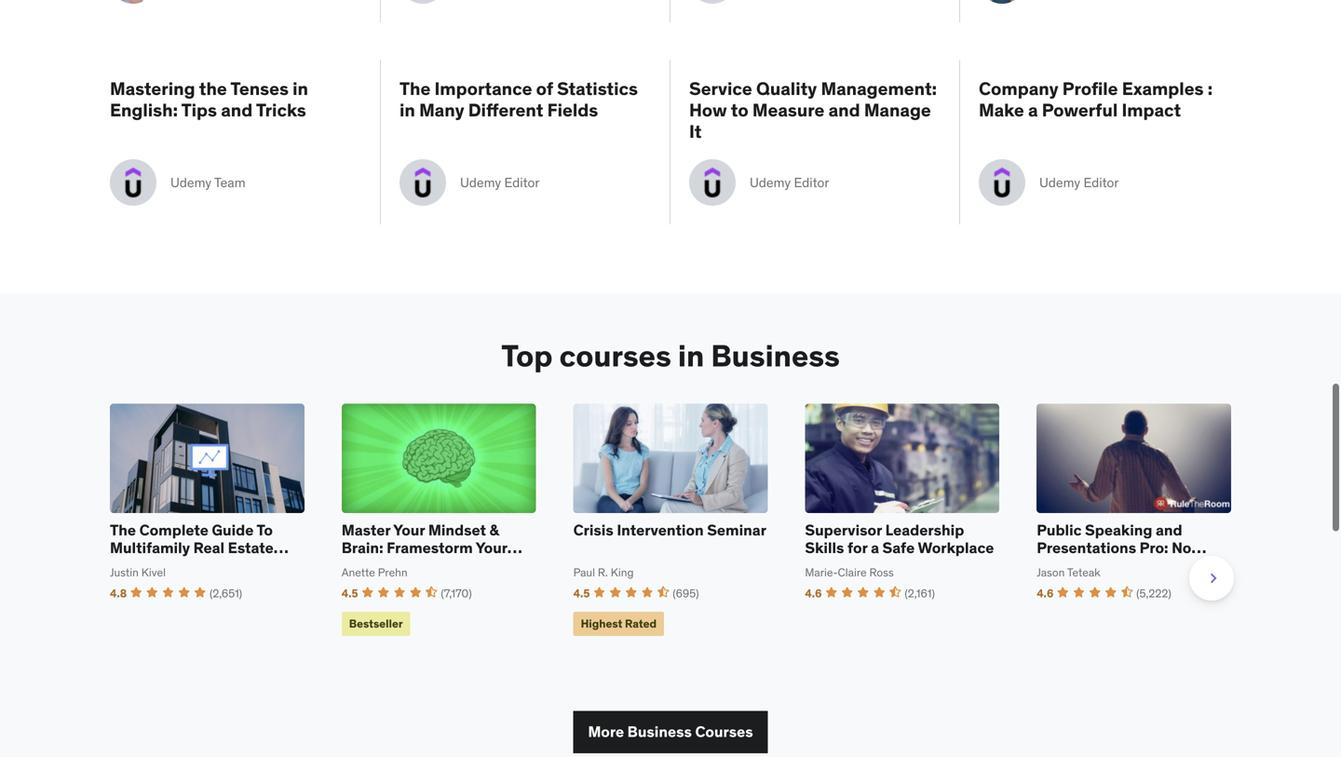 Task type: vqa. For each thing, say whether or not it's contained in the screenshot.
the Leadership within the 5 Ways Leadership Development Impacts Business
no



Task type: describe. For each thing, give the bounding box(es) containing it.
impact
[[1122, 99, 1181, 121]]

the complete guide to multifamily real estate investing link
[[110, 521, 304, 576]]

0 horizontal spatial your
[[393, 521, 425, 540]]

highest
[[581, 617, 622, 631]]

udemy for tips
[[170, 174, 211, 191]]

service quality management: how to measure and manage it
[[689, 77, 937, 142]]

rated
[[625, 617, 657, 631]]

master your mindset & brain: framestorm your way to success link
[[342, 521, 536, 576]]

english:
[[110, 99, 178, 121]]

the complete guide to multifamily real estate investing
[[110, 521, 274, 576]]

beginners
[[1037, 556, 1109, 576]]

profile
[[1063, 77, 1118, 100]]

many
[[419, 99, 464, 121]]

workplace
[[918, 539, 994, 558]]

udemy for measure
[[750, 174, 791, 191]]

mastering the tenses in english: tips and tricks
[[110, 77, 308, 121]]

justin
[[110, 565, 139, 580]]

tricks
[[256, 99, 306, 121]]

real
[[193, 539, 225, 558]]

to
[[257, 521, 273, 540]]

udemy for a
[[1039, 174, 1080, 191]]

investing
[[110, 556, 176, 576]]

master your mindset & brain: framestorm your way to success
[[342, 521, 507, 576]]

udemy editor for powerful
[[1039, 174, 1119, 191]]

in inside mastering the tenses in english: tips and tricks
[[293, 77, 308, 100]]

examples
[[1122, 77, 1204, 100]]

(7,170)
[[441, 586, 472, 601]]

speaking
[[1085, 521, 1153, 540]]

4.5 for master your mindset & brain: framestorm your way to success
[[342, 586, 358, 601]]

management:
[[821, 77, 937, 100]]

(2,651)
[[210, 586, 242, 601]]

crisis
[[573, 521, 614, 540]]

the for in
[[400, 77, 431, 100]]

prehn
[[378, 565, 408, 580]]

leadership
[[885, 521, 964, 540]]

jason
[[1037, 565, 1065, 580]]

(5,222)
[[1136, 586, 1171, 601]]

brain:
[[342, 539, 383, 558]]

master
[[342, 521, 391, 540]]

importance
[[435, 77, 532, 100]]

jason teteak
[[1037, 565, 1101, 580]]

:
[[1208, 77, 1213, 100]]

service quality management: how to measure and manage it link
[[689, 77, 941, 142]]

intervention
[[617, 521, 704, 540]]

0 vertical spatial business
[[711, 337, 840, 375]]

quality
[[756, 77, 817, 100]]

fields
[[547, 99, 598, 121]]

estate
[[228, 539, 274, 558]]

crisis intervention seminar
[[573, 521, 767, 540]]

crisis intervention seminar link
[[573, 521, 768, 559]]

paul
[[573, 565, 595, 580]]

statistics
[[557, 77, 638, 100]]

1 vertical spatial business
[[627, 722, 692, 741]]

more
[[588, 722, 624, 741]]

teteak
[[1067, 565, 1101, 580]]

top courses in business
[[501, 337, 840, 375]]

udemy editor for and
[[750, 174, 829, 191]]

top
[[501, 337, 553, 375]]

claire
[[838, 565, 867, 580]]

team
[[214, 174, 245, 191]]

complete
[[139, 521, 208, 540]]

company profile examples : make a powerful impact
[[979, 77, 1213, 121]]

skills
[[805, 539, 844, 558]]



Task type: locate. For each thing, give the bounding box(es) containing it.
1 4.6 from the left
[[805, 586, 822, 601]]

no
[[1172, 539, 1192, 558]]

udemy editor down powerful
[[1039, 174, 1119, 191]]

0 horizontal spatial 4.5
[[342, 586, 358, 601]]

2 horizontal spatial and
[[1156, 521, 1183, 540]]

2 udemy editor from the left
[[750, 174, 829, 191]]

how
[[689, 99, 727, 121]]

editor for powerful
[[1084, 174, 1119, 191]]

1 horizontal spatial udemy editor
[[750, 174, 829, 191]]

4.6 for supervisor leadership skills for a safe workplace
[[805, 586, 822, 601]]

in
[[293, 77, 308, 100], [400, 99, 415, 121], [678, 337, 704, 375]]

3 udemy from the left
[[750, 174, 791, 191]]

2 horizontal spatial editor
[[1084, 174, 1119, 191]]

different
[[468, 99, 543, 121]]

4.6 down "marie-" at the bottom right of page
[[805, 586, 822, 601]]

your up success
[[393, 521, 425, 540]]

1 horizontal spatial to
[[731, 99, 749, 121]]

0 horizontal spatial in
[[293, 77, 308, 100]]

presentations
[[1037, 539, 1136, 558]]

and inside 'public speaking and presentations pro: no beginners allowed!'
[[1156, 521, 1183, 540]]

1 vertical spatial the
[[110, 521, 136, 540]]

and inside service quality management: how to measure and manage it
[[829, 99, 860, 121]]

1 editor from the left
[[504, 174, 540, 191]]

a right make
[[1028, 99, 1038, 121]]

1 horizontal spatial 4.6
[[1037, 586, 1054, 601]]

1 4.5 from the left
[[342, 586, 358, 601]]

in inside the importance of statistics in many different fields
[[400, 99, 415, 121]]

allowed!
[[1112, 556, 1174, 576]]

0 horizontal spatial udemy editor
[[460, 174, 540, 191]]

0 horizontal spatial business
[[627, 722, 692, 741]]

the importance of statistics in many different fields link
[[400, 77, 651, 142]]

company
[[979, 77, 1059, 100]]

anette
[[342, 565, 375, 580]]

supervisor leadership skills for a safe workplace link
[[805, 521, 1000, 559]]

udemy for many
[[460, 174, 501, 191]]

the up the investing
[[110, 521, 136, 540]]

4.5 down anette
[[342, 586, 358, 601]]

editor down the importance of statistics in many different fields link
[[504, 174, 540, 191]]

seminar
[[707, 521, 767, 540]]

4.5 down paul
[[573, 586, 590, 601]]

a inside company profile examples : make a powerful impact
[[1028, 99, 1038, 121]]

4.6 down jason
[[1037, 586, 1054, 601]]

udemy editor for different
[[460, 174, 540, 191]]

a right 'for'
[[871, 539, 879, 558]]

udemy down powerful
[[1039, 174, 1080, 191]]

company profile examples : make a powerful impact link
[[979, 77, 1231, 142]]

0 vertical spatial the
[[400, 77, 431, 100]]

tips
[[181, 99, 217, 121]]

2 4.5 from the left
[[573, 586, 590, 601]]

2 4.6 from the left
[[1037, 586, 1054, 601]]

(695)
[[673, 586, 699, 601]]

mindset
[[428, 521, 486, 540]]

public speaking and presentations pro: no beginners allowed! link
[[1037, 521, 1231, 576]]

of
[[536, 77, 553, 100]]

0 horizontal spatial 4.6
[[805, 586, 822, 601]]

1 vertical spatial a
[[871, 539, 879, 558]]

and for tenses
[[221, 99, 253, 121]]

anette prehn
[[342, 565, 408, 580]]

4.5 for crisis intervention seminar
[[573, 586, 590, 601]]

more business courses link
[[573, 711, 768, 753]]

make
[[979, 99, 1024, 121]]

0 horizontal spatial the
[[110, 521, 136, 540]]

1 horizontal spatial 4.5
[[573, 586, 590, 601]]

4.5
[[342, 586, 358, 601], [573, 586, 590, 601]]

0 horizontal spatial a
[[871, 539, 879, 558]]

1 horizontal spatial a
[[1028, 99, 1038, 121]]

2 horizontal spatial in
[[678, 337, 704, 375]]

the
[[400, 77, 431, 100], [110, 521, 136, 540]]

marie-
[[805, 565, 838, 580]]

the
[[199, 77, 227, 100]]

3 editor from the left
[[1084, 174, 1119, 191]]

and for management:
[[829, 99, 860, 121]]

justin kivel
[[110, 565, 166, 580]]

to right way
[[375, 556, 390, 576]]

the for multifamily
[[110, 521, 136, 540]]

to inside "master your mindset & brain: framestorm your way to success"
[[375, 556, 390, 576]]

0 horizontal spatial to
[[375, 556, 390, 576]]

a inside supervisor leadership skills for a safe workplace marie-claire ross
[[871, 539, 879, 558]]

highest rated
[[581, 617, 657, 631]]

the inside the importance of statistics in many different fields
[[400, 77, 431, 100]]

3 udemy editor from the left
[[1039, 174, 1119, 191]]

and left manage
[[829, 99, 860, 121]]

and up the allowed!
[[1156, 521, 1183, 540]]

2 horizontal spatial udemy editor
[[1039, 174, 1119, 191]]

2 editor from the left
[[794, 174, 829, 191]]

0 horizontal spatial editor
[[504, 174, 540, 191]]

editor for and
[[794, 174, 829, 191]]

0 horizontal spatial and
[[221, 99, 253, 121]]

udemy down measure
[[750, 174, 791, 191]]

1 horizontal spatial business
[[711, 337, 840, 375]]

measure
[[752, 99, 825, 121]]

udemy left team on the top left of page
[[170, 174, 211, 191]]

multifamily
[[110, 539, 190, 558]]

1 horizontal spatial editor
[[794, 174, 829, 191]]

editor down service quality management: how to measure and manage it
[[794, 174, 829, 191]]

mastering the tenses in english: tips and tricks link
[[110, 77, 361, 142]]

1 horizontal spatial in
[[400, 99, 415, 121]]

way
[[342, 556, 372, 576]]

tenses
[[230, 77, 289, 100]]

1 horizontal spatial your
[[476, 539, 507, 558]]

editor
[[504, 174, 540, 191], [794, 174, 829, 191], [1084, 174, 1119, 191]]

udemy editor
[[460, 174, 540, 191], [750, 174, 829, 191], [1039, 174, 1119, 191]]

the left importance
[[400, 77, 431, 100]]

in left the many
[[400, 99, 415, 121]]

your
[[393, 521, 425, 540], [476, 539, 507, 558]]

supervisor
[[805, 521, 882, 540]]

1 horizontal spatial the
[[400, 77, 431, 100]]

the importance of statistics in many different fields
[[400, 77, 638, 121]]

udemy team
[[170, 174, 245, 191]]

udemy editor down different
[[460, 174, 540, 191]]

guide
[[212, 521, 254, 540]]

1 vertical spatial to
[[375, 556, 390, 576]]

courses
[[695, 722, 753, 741]]

manage
[[864, 99, 931, 121]]

0 vertical spatial to
[[731, 99, 749, 121]]

success
[[393, 556, 453, 576]]

supervisor leadership skills for a safe workplace marie-claire ross
[[805, 521, 994, 580]]

and
[[221, 99, 253, 121], [829, 99, 860, 121], [1156, 521, 1183, 540]]

4 udemy from the left
[[1039, 174, 1080, 191]]

editor down company profile examples : make a powerful impact 'link'
[[1084, 174, 1119, 191]]

paul r. king
[[573, 565, 634, 580]]

4.6
[[805, 586, 822, 601], [1037, 586, 1054, 601]]

udemy down different
[[460, 174, 501, 191]]

bestseller
[[349, 617, 403, 631]]

4.8
[[110, 586, 127, 601]]

to right how
[[731, 99, 749, 121]]

and right tips
[[221, 99, 253, 121]]

your right framestorm
[[476, 539, 507, 558]]

powerful
[[1042, 99, 1118, 121]]

in right the courses
[[678, 337, 704, 375]]

it
[[689, 120, 702, 142]]

0 vertical spatial a
[[1028, 99, 1038, 121]]

public speaking and presentations pro: no beginners allowed!
[[1037, 521, 1192, 576]]

in right tenses
[[293, 77, 308, 100]]

and inside mastering the tenses in english: tips and tricks
[[221, 99, 253, 121]]

r.
[[598, 565, 608, 580]]

2 udemy from the left
[[460, 174, 501, 191]]

udemy editor down measure
[[750, 174, 829, 191]]

framestorm
[[387, 539, 473, 558]]

for
[[848, 539, 868, 558]]

pro:
[[1140, 539, 1168, 558]]

courses
[[559, 337, 671, 375]]

to inside service quality management: how to measure and manage it
[[731, 99, 749, 121]]

kivel
[[141, 565, 166, 580]]

1 udemy from the left
[[170, 174, 211, 191]]

1 udemy editor from the left
[[460, 174, 540, 191]]

public
[[1037, 521, 1082, 540]]

king
[[611, 565, 634, 580]]

mastering
[[110, 77, 195, 100]]

a
[[1028, 99, 1038, 121], [871, 539, 879, 558]]

4.6 for public speaking and presentations pro: no beginners allowed!
[[1037, 586, 1054, 601]]

(2,161)
[[905, 586, 935, 601]]

to
[[731, 99, 749, 121], [375, 556, 390, 576]]

service
[[689, 77, 752, 100]]

the inside the complete guide to multifamily real estate investing
[[110, 521, 136, 540]]

safe
[[883, 539, 915, 558]]

1 horizontal spatial and
[[829, 99, 860, 121]]

editor for different
[[504, 174, 540, 191]]

more business courses
[[588, 722, 753, 741]]



